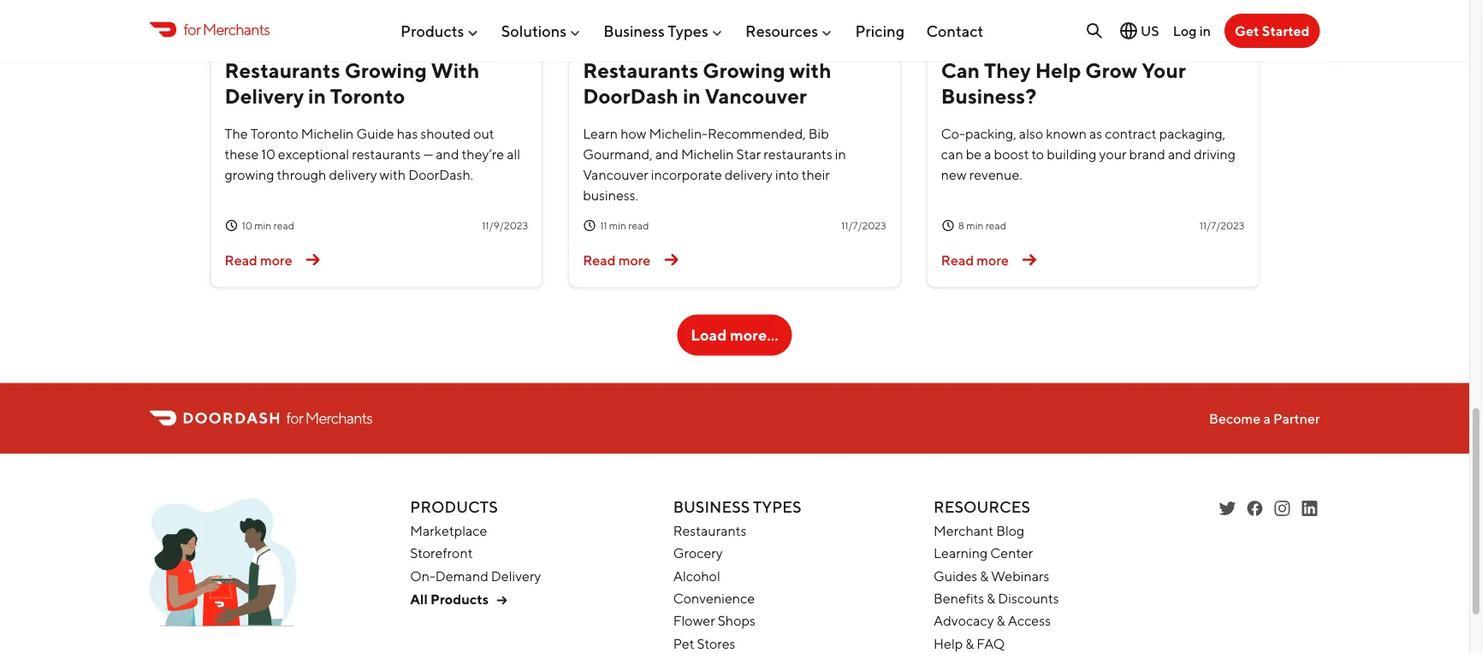 Task type: vqa. For each thing, say whether or not it's contained in the screenshot.
delivery in Learn how Michelin-Recommended, Bib Gourmand, and Michelin Star restaurants in Vancouver incorporate delivery into their business.
yes



Task type: describe. For each thing, give the bounding box(es) containing it.
log in
[[1174, 23, 1212, 39]]

toronto inside michelin-recommended restaurants growing with delivery in toronto
[[330, 84, 405, 108]]

11/9/2023
[[482, 219, 528, 231]]

min for michelin-recommended restaurants growing with doordash in vancouver
[[609, 219, 627, 231]]

11
[[600, 219, 608, 231]]

in inside learn how michelin-recommended, bib gourmand, and michelin star restaurants in vancouver incorporate delivery into their business.
[[835, 146, 847, 162]]

grocery link
[[674, 545, 723, 561]]

growing for vancouver
[[703, 58, 786, 83]]

flower shops link
[[674, 613, 756, 629]]

11/7/2023 for michelin-recommended restaurants growing with doordash in vancouver
[[842, 219, 887, 231]]

on-demand delivery link
[[410, 568, 541, 584]]

business types
[[604, 22, 709, 40]]

gourmand,
[[583, 146, 653, 162]]

benefits
[[934, 590, 985, 606]]

building
[[1047, 146, 1097, 162]]

min for michelin-recommended restaurants growing with delivery in toronto
[[254, 219, 272, 231]]

10 inside the toronto michelin guide has shouted out these 10 exceptional restaurants — and they're all growing through delivery with doordash.
[[261, 146, 276, 162]]

recommended for with
[[317, 32, 463, 57]]

solutions
[[502, 22, 567, 40]]

restaurants inside the toronto michelin guide has shouted out these 10 exceptional restaurants — and they're all growing through delivery with doordash.
[[352, 146, 421, 162]]

michelin- inside learn how michelin-recommended, bib gourmand, and michelin star restaurants in vancouver incorporate delivery into their business.
[[649, 125, 708, 141]]

1 vertical spatial for merchants
[[286, 409, 373, 427]]

all
[[410, 591, 428, 607]]

incorporate
[[651, 166, 722, 182]]

globe line image
[[1119, 21, 1140, 41]]

8
[[959, 219, 965, 231]]

doordash
[[583, 84, 679, 108]]

and inside learn how michelin-recommended, bib gourmand, and michelin star restaurants in vancouver incorporate delivery into their business.
[[656, 146, 679, 162]]

time line image for michelin-recommended restaurants growing with delivery in toronto
[[225, 219, 238, 232]]

become a partner link
[[1210, 410, 1321, 426]]

on-
[[410, 568, 436, 584]]

read more for what is a co-packer and how can they help grow your business?
[[942, 252, 1009, 268]]

convenience link
[[674, 590, 755, 606]]

boost
[[995, 146, 1029, 162]]

linkedin link
[[1300, 498, 1321, 519]]

center
[[991, 545, 1034, 561]]

2 horizontal spatial a
[[1264, 410, 1271, 426]]

types for business types restaurants grocery alcohol convenience flower shops pet stores
[[753, 498, 802, 516]]

faq
[[977, 635, 1005, 652]]

learn
[[583, 125, 618, 141]]

& down guides & webinars "link"
[[987, 590, 996, 606]]

11 min read
[[600, 219, 649, 231]]

what is a co-packer and how can they help grow your business?
[[942, 33, 1226, 108]]

resources for resources
[[746, 22, 819, 40]]

0 vertical spatial products
[[401, 22, 464, 40]]

discounts
[[999, 590, 1060, 606]]

out
[[474, 125, 494, 141]]

michelin inside the toronto michelin guide has shouted out these 10 exceptional restaurants — and they're all growing through delivery with doordash.
[[301, 125, 354, 141]]

and inside what is a co-packer and how can they help grow your business?
[[1142, 33, 1178, 57]]

as
[[1090, 125, 1103, 141]]

help & faq link
[[934, 635, 1005, 652]]

get started button
[[1225, 14, 1321, 48]]

read for michelin-recommended restaurants growing with doordash in vancouver
[[629, 219, 649, 231]]

for merchants link
[[149, 18, 270, 41]]

what
[[942, 33, 996, 57]]

& down benefits & discounts link
[[997, 613, 1006, 629]]

restaurants for convenience
[[674, 522, 747, 539]]

marketplace link
[[410, 522, 488, 539]]

linkedin image
[[1300, 498, 1321, 519]]

load more...
[[691, 326, 779, 344]]

help inside resources merchant blog learning center guides & webinars benefits & discounts advocacy & access help & faq
[[934, 635, 963, 652]]

twitter link
[[1218, 498, 1238, 519]]

contact
[[927, 22, 984, 40]]

with inside "michelin-recommended restaurants growing with doordash in vancouver"
[[790, 58, 832, 83]]

get
[[1236, 23, 1260, 39]]

us
[[1141, 23, 1160, 39]]

restaurants for delivery
[[225, 58, 341, 83]]

new
[[942, 166, 967, 182]]

access
[[1008, 613, 1051, 629]]

learn how michelin-recommended, bib gourmand, and michelin star restaurants in vancouver incorporate delivery into their business.
[[583, 125, 847, 203]]

products link
[[401, 15, 480, 47]]

can
[[942, 58, 980, 83]]

these
[[225, 146, 259, 162]]

michelin inside learn how michelin-recommended, bib gourmand, and michelin star restaurants in vancouver incorporate delivery into their business.
[[681, 146, 734, 162]]

bib
[[809, 125, 829, 141]]

benefits & discounts link
[[934, 590, 1060, 606]]

your
[[1100, 146, 1127, 162]]

1 horizontal spatial merchants
[[305, 409, 373, 427]]

has
[[397, 125, 418, 141]]

delivery inside the toronto michelin guide has shouted out these 10 exceptional restaurants — and they're all growing through delivery with doordash.
[[329, 166, 377, 182]]

flower
[[674, 613, 716, 629]]

0 horizontal spatial for merchants
[[184, 20, 270, 38]]

learning
[[934, 545, 988, 561]]

contract
[[1106, 125, 1157, 141]]

alcohol link
[[674, 568, 721, 584]]

your
[[1142, 58, 1187, 83]]

read for what is a co-packer and how can they help grow your business?
[[986, 219, 1007, 231]]

resources link
[[746, 15, 834, 47]]

marketplace storefront on-demand delivery
[[410, 522, 541, 584]]

read for michelin-recommended restaurants growing with delivery in toronto
[[225, 252, 258, 268]]

advocacy & access link
[[934, 613, 1051, 629]]

doordash for merchants image
[[149, 498, 297, 636]]

business for business types restaurants grocery alcohol convenience flower shops pet stores
[[674, 498, 750, 516]]

started
[[1263, 23, 1310, 39]]

marketplace
[[410, 522, 488, 539]]

how
[[621, 125, 647, 141]]

solutions link
[[502, 15, 582, 47]]

revenue.
[[970, 166, 1023, 182]]

& left faq
[[966, 635, 975, 652]]

1 vertical spatial for
[[286, 409, 303, 427]]

resources merchant blog learning center guides & webinars benefits & discounts advocacy & access help & faq
[[934, 498, 1060, 652]]

toronto inside the toronto michelin guide has shouted out these 10 exceptional restaurants — and they're all growing through delivery with doordash.
[[251, 125, 299, 141]]

read more for michelin-recommended restaurants growing with delivery in toronto
[[225, 252, 293, 268]]

co-packing, also known as contract packaging, can be a boost to building your brand and driving new revenue.
[[942, 125, 1236, 182]]

storefront
[[410, 545, 473, 561]]

log in link
[[1174, 23, 1212, 39]]

0 horizontal spatial for
[[184, 20, 201, 38]]

co- inside co-packing, also known as contract packaging, can be a boost to building your brand and driving new revenue.
[[942, 125, 966, 141]]

all
[[507, 146, 521, 162]]

to
[[1032, 146, 1045, 162]]

restaurants inside learn how michelin-recommended, bib gourmand, and michelin star restaurants in vancouver incorporate delivery into their business.
[[764, 146, 833, 162]]

arrow right image for vancouver
[[658, 246, 685, 274]]

the toronto michelin guide has shouted out these 10 exceptional restaurants — and they're all growing through delivery with doordash.
[[225, 125, 521, 182]]

the
[[225, 125, 248, 141]]

pet stores link
[[674, 635, 736, 652]]

stores
[[697, 635, 736, 652]]

doordash.
[[409, 166, 474, 182]]

convenience
[[674, 590, 755, 606]]

partner
[[1274, 410, 1321, 426]]

restaurants link
[[674, 522, 747, 539]]

time line image for michelin-recommended restaurants growing with doordash in vancouver
[[583, 219, 597, 232]]



Task type: locate. For each thing, give the bounding box(es) containing it.
2 horizontal spatial read
[[942, 252, 974, 268]]

read for michelin-recommended restaurants growing with doordash in vancouver
[[583, 252, 616, 268]]

delivery up "the" on the left top of the page
[[225, 84, 304, 108]]

0 horizontal spatial merchants
[[203, 20, 270, 38]]

in inside "michelin-recommended restaurants growing with doordash in vancouver"
[[683, 84, 701, 108]]

0 vertical spatial delivery
[[225, 84, 304, 108]]

restaurants inside "michelin-recommended restaurants growing with doordash in vancouver"
[[583, 58, 699, 83]]

10 right the 'these'
[[261, 146, 276, 162]]

and inside co-packing, also known as contract packaging, can be a boost to building your brand and driving new revenue.
[[1169, 146, 1192, 162]]

toronto up guide
[[330, 84, 405, 108]]

business up doordash
[[604, 22, 665, 40]]

3 min from the left
[[967, 219, 984, 231]]

0 horizontal spatial read
[[274, 219, 294, 231]]

brand
[[1130, 146, 1166, 162]]

2 vertical spatial a
[[1264, 410, 1271, 426]]

arrow right image for can
[[1016, 246, 1044, 274]]

2 delivery from the left
[[725, 166, 773, 182]]

1 arrow right image from the left
[[299, 246, 327, 274]]

1 horizontal spatial restaurants
[[764, 146, 833, 162]]

1 time line image from the left
[[225, 219, 238, 232]]

1 horizontal spatial read
[[629, 219, 649, 231]]

products up marketplace
[[410, 498, 498, 516]]

and down the packaging,
[[1169, 146, 1192, 162]]

2 vertical spatial products
[[431, 591, 489, 607]]

read down 10 min read
[[225, 252, 258, 268]]

into
[[776, 166, 799, 182]]

read more down 10 min read
[[225, 252, 293, 268]]

0 vertical spatial toronto
[[330, 84, 405, 108]]

read more down the 11 min read
[[583, 252, 651, 268]]

2 recommended from the left
[[675, 32, 821, 57]]

0 vertical spatial types
[[668, 22, 709, 40]]

restaurants inside business types restaurants grocery alcohol convenience flower shops pet stores
[[674, 522, 747, 539]]

exceptional
[[278, 146, 349, 162]]

a right be
[[985, 146, 992, 162]]

toronto right "the" on the left top of the page
[[251, 125, 299, 141]]

merchant
[[934, 522, 994, 539]]

0 horizontal spatial delivery
[[329, 166, 377, 182]]

0 horizontal spatial vancouver
[[583, 166, 649, 182]]

1 restaurants from the left
[[352, 146, 421, 162]]

in
[[1200, 23, 1212, 39], [308, 84, 326, 108], [683, 84, 701, 108], [835, 146, 847, 162]]

0 horizontal spatial growing
[[345, 58, 427, 83]]

business?
[[942, 84, 1037, 108]]

time line image
[[225, 219, 238, 232], [583, 219, 597, 232]]

0 vertical spatial for merchants
[[184, 20, 270, 38]]

11/7/2023 left time line image
[[842, 219, 887, 231]]

1 horizontal spatial toronto
[[330, 84, 405, 108]]

pet
[[674, 635, 695, 652]]

recommended
[[317, 32, 463, 57], [675, 32, 821, 57]]

0 horizontal spatial michelin
[[301, 125, 354, 141]]

michelin-
[[225, 32, 317, 57], [583, 32, 675, 57], [649, 125, 708, 141]]

more for michelin-recommended restaurants growing with delivery in toronto
[[260, 252, 293, 268]]

blog
[[997, 522, 1025, 539]]

1 vertical spatial michelin
[[681, 146, 734, 162]]

2 horizontal spatial read more
[[942, 252, 1009, 268]]

all products
[[410, 591, 489, 607]]

delivery up arrow right icon
[[491, 568, 541, 584]]

help down advocacy
[[934, 635, 963, 652]]

1 horizontal spatial a
[[1020, 33, 1031, 57]]

more down 10 min read
[[260, 252, 293, 268]]

growing inside "michelin-recommended restaurants growing with doordash in vancouver"
[[703, 58, 786, 83]]

resources
[[746, 22, 819, 40], [934, 498, 1031, 516]]

1 horizontal spatial growing
[[703, 58, 786, 83]]

10 down growing
[[242, 219, 252, 231]]

1 horizontal spatial delivery
[[491, 568, 541, 584]]

0 horizontal spatial types
[[668, 22, 709, 40]]

a left partner
[[1264, 410, 1271, 426]]

delivery inside marketplace storefront on-demand delivery
[[491, 568, 541, 584]]

guides
[[934, 568, 978, 584]]

1 horizontal spatial min
[[609, 219, 627, 231]]

1 horizontal spatial resources
[[934, 498, 1031, 516]]

their
[[802, 166, 830, 182]]

types for business types
[[668, 22, 709, 40]]

business types restaurants grocery alcohol convenience flower shops pet stores
[[674, 498, 802, 652]]

1 more from the left
[[260, 252, 293, 268]]

recommended inside michelin-recommended restaurants growing with delivery in toronto
[[317, 32, 463, 57]]

co- right is
[[1035, 33, 1072, 57]]

1 vertical spatial with
[[380, 166, 406, 182]]

1 horizontal spatial michelin
[[681, 146, 734, 162]]

restaurants up "the" on the left top of the page
[[225, 58, 341, 83]]

1 horizontal spatial for
[[286, 409, 303, 427]]

michelin up incorporate
[[681, 146, 734, 162]]

learning center link
[[934, 545, 1034, 561]]

2 restaurants from the left
[[764, 146, 833, 162]]

2 horizontal spatial more
[[977, 252, 1009, 268]]

1 horizontal spatial read
[[583, 252, 616, 268]]

read down through
[[274, 219, 294, 231]]

restaurants for doordash
[[583, 58, 699, 83]]

business
[[604, 22, 665, 40], [674, 498, 750, 516]]

1 horizontal spatial vancouver
[[705, 84, 807, 108]]

1 vertical spatial toronto
[[251, 125, 299, 141]]

and up 'your'
[[1142, 33, 1178, 57]]

is
[[1000, 33, 1016, 57]]

1 min from the left
[[254, 219, 272, 231]]

a inside what is a co-packer and how can they help grow your business?
[[1020, 33, 1031, 57]]

demand
[[436, 568, 489, 584]]

read right 8
[[986, 219, 1007, 231]]

10
[[261, 146, 276, 162], [242, 219, 252, 231]]

types inside business types restaurants grocery alcohol convenience flower shops pet stores
[[753, 498, 802, 516]]

vancouver inside "michelin-recommended restaurants growing with doordash in vancouver"
[[705, 84, 807, 108]]

for
[[184, 20, 201, 38], [286, 409, 303, 427]]

1 horizontal spatial types
[[753, 498, 802, 516]]

1 recommended from the left
[[317, 32, 463, 57]]

growing up guide
[[345, 58, 427, 83]]

1 horizontal spatial time line image
[[583, 219, 597, 232]]

0 vertical spatial business
[[604, 22, 665, 40]]

1 horizontal spatial co-
[[1035, 33, 1072, 57]]

1 read more from the left
[[225, 252, 293, 268]]

read right 11
[[629, 219, 649, 231]]

business up restaurants link
[[674, 498, 750, 516]]

time line image left 10 min read
[[225, 219, 238, 232]]

1 11/7/2023 from the left
[[842, 219, 887, 231]]

michelin- for michelin-recommended restaurants growing with doordash in vancouver
[[583, 32, 675, 57]]

restaurants
[[225, 58, 341, 83], [583, 58, 699, 83], [674, 522, 747, 539]]

0 horizontal spatial a
[[985, 146, 992, 162]]

2 time line image from the left
[[583, 219, 597, 232]]

read more for michelin-recommended restaurants growing with doordash in vancouver
[[583, 252, 651, 268]]

growing inside michelin-recommended restaurants growing with delivery in toronto
[[345, 58, 427, 83]]

1 vertical spatial resources
[[934, 498, 1031, 516]]

with down resources "link"
[[790, 58, 832, 83]]

2 horizontal spatial min
[[967, 219, 984, 231]]

types
[[668, 22, 709, 40], [753, 498, 802, 516]]

0 vertical spatial resources
[[746, 22, 819, 40]]

min right 8
[[967, 219, 984, 231]]

11/7/2023 down driving
[[1200, 219, 1245, 231]]

min for what is a co-packer and how can they help grow your business?
[[967, 219, 984, 231]]

more...
[[730, 326, 779, 344]]

2 horizontal spatial arrow right image
[[1016, 246, 1044, 274]]

become a partner
[[1210, 410, 1321, 426]]

0 horizontal spatial delivery
[[225, 84, 304, 108]]

1 horizontal spatial delivery
[[725, 166, 773, 182]]

0 horizontal spatial business
[[604, 22, 665, 40]]

more for michelin-recommended restaurants growing with doordash in vancouver
[[619, 252, 651, 268]]

guide
[[357, 125, 394, 141]]

0 horizontal spatial arrow right image
[[299, 246, 327, 274]]

and right '—'
[[436, 146, 459, 162]]

grocery
[[674, 545, 723, 561]]

restaurants inside michelin-recommended restaurants growing with delivery in toronto
[[225, 58, 341, 83]]

2 read from the left
[[629, 219, 649, 231]]

0 horizontal spatial with
[[380, 166, 406, 182]]

packaging,
[[1160, 125, 1226, 141]]

2 read from the left
[[583, 252, 616, 268]]

arrow right image
[[299, 246, 327, 274], [658, 246, 685, 274], [1016, 246, 1044, 274]]

twitter image
[[1218, 498, 1238, 519]]

be
[[966, 146, 982, 162]]

vancouver up "recommended,"
[[705, 84, 807, 108]]

11/7/2023 for what is a co-packer and how can they help grow your business?
[[1200, 219, 1245, 231]]

growing for toronto
[[345, 58, 427, 83]]

storefront link
[[410, 545, 473, 561]]

1 read from the left
[[274, 219, 294, 231]]

2 horizontal spatial read
[[986, 219, 1007, 231]]

read
[[274, 219, 294, 231], [629, 219, 649, 231], [986, 219, 1007, 231]]

help inside what is a co-packer and how can they help grow your business?
[[1036, 58, 1082, 83]]

help right they
[[1036, 58, 1082, 83]]

2 arrow right image from the left
[[658, 246, 685, 274]]

8 min read
[[959, 219, 1007, 231]]

1 vertical spatial merchants
[[305, 409, 373, 427]]

3 read more from the left
[[942, 252, 1009, 268]]

0 vertical spatial help
[[1036, 58, 1082, 83]]

with inside the toronto michelin guide has shouted out these 10 exceptional restaurants — and they're all growing through delivery with doordash.
[[380, 166, 406, 182]]

restaurants up into
[[764, 146, 833, 162]]

instagram image
[[1273, 498, 1293, 519]]

3 more from the left
[[977, 252, 1009, 268]]

1 horizontal spatial 10
[[261, 146, 276, 162]]

more down 8 min read
[[977, 252, 1009, 268]]

min right 11
[[609, 219, 627, 231]]

1 horizontal spatial recommended
[[675, 32, 821, 57]]

delivery inside learn how michelin-recommended, bib gourmand, and michelin star restaurants in vancouver incorporate delivery into their business.
[[725, 166, 773, 182]]

also
[[1020, 125, 1044, 141]]

and inside the toronto michelin guide has shouted out these 10 exceptional restaurants — and they're all growing through delivery with doordash.
[[436, 146, 459, 162]]

2 growing from the left
[[703, 58, 786, 83]]

0 vertical spatial co-
[[1035, 33, 1072, 57]]

0 horizontal spatial toronto
[[251, 125, 299, 141]]

products down demand
[[431, 591, 489, 607]]

merchant blog link
[[934, 522, 1025, 539]]

pricing
[[856, 22, 905, 40]]

0 horizontal spatial help
[[934, 635, 963, 652]]

become
[[1210, 410, 1261, 426]]

more down the 11 min read
[[619, 252, 651, 268]]

facebook image
[[1245, 498, 1266, 519]]

1 read from the left
[[225, 252, 258, 268]]

how
[[1182, 33, 1226, 57]]

1 vertical spatial 10
[[242, 219, 252, 231]]

load
[[691, 326, 727, 344]]

0 horizontal spatial more
[[260, 252, 293, 268]]

can
[[942, 146, 964, 162]]

0 horizontal spatial resources
[[746, 22, 819, 40]]

0 vertical spatial 10
[[261, 146, 276, 162]]

a right is
[[1020, 33, 1031, 57]]

read for what is a co-packer and how can they help grow your business?
[[942, 252, 974, 268]]

driving
[[1195, 146, 1236, 162]]

delivery down exceptional
[[329, 166, 377, 182]]

1 growing from the left
[[345, 58, 427, 83]]

resources inside "link"
[[746, 22, 819, 40]]

0 horizontal spatial read more
[[225, 252, 293, 268]]

in inside michelin-recommended restaurants growing with delivery in toronto
[[308, 84, 326, 108]]

read more down 8 min read
[[942, 252, 1009, 268]]

0 vertical spatial merchants
[[203, 20, 270, 38]]

facebook link
[[1245, 498, 1266, 519]]

shops
[[718, 613, 756, 629]]

types inside business types link
[[668, 22, 709, 40]]

delivery inside michelin-recommended restaurants growing with delivery in toronto
[[225, 84, 304, 108]]

2 more from the left
[[619, 252, 651, 268]]

resources for resources merchant blog learning center guides & webinars benefits & discounts advocacy & access help & faq
[[934, 498, 1031, 516]]

vancouver
[[705, 84, 807, 108], [583, 166, 649, 182]]

michelin- for michelin-recommended restaurants growing with delivery in toronto
[[225, 32, 317, 57]]

business.
[[583, 187, 639, 203]]

1 vertical spatial delivery
[[491, 568, 541, 584]]

recommended for with
[[675, 32, 821, 57]]

michelin up exceptional
[[301, 125, 354, 141]]

and up incorporate
[[656, 146, 679, 162]]

read down 8
[[942, 252, 974, 268]]

star
[[737, 146, 761, 162]]

arrow right image for toronto
[[299, 246, 327, 274]]

merchants
[[203, 20, 270, 38], [305, 409, 373, 427]]

alcohol
[[674, 568, 721, 584]]

co- inside what is a co-packer and how can they help grow your business?
[[1035, 33, 1072, 57]]

delivery
[[329, 166, 377, 182], [725, 166, 773, 182]]

3 read from the left
[[942, 252, 974, 268]]

1 delivery from the left
[[329, 166, 377, 182]]

toronto
[[330, 84, 405, 108], [251, 125, 299, 141]]

1 vertical spatial types
[[753, 498, 802, 516]]

0 horizontal spatial time line image
[[225, 219, 238, 232]]

more for what is a co-packer and how can they help grow your business?
[[977, 252, 1009, 268]]

0 horizontal spatial restaurants
[[352, 146, 421, 162]]

1 horizontal spatial read more
[[583, 252, 651, 268]]

restaurants up grocery link
[[674, 522, 747, 539]]

delivery
[[225, 84, 304, 108], [491, 568, 541, 584]]

2 min from the left
[[609, 219, 627, 231]]

0 vertical spatial vancouver
[[705, 84, 807, 108]]

2 11/7/2023 from the left
[[1200, 219, 1245, 231]]

3 read from the left
[[986, 219, 1007, 231]]

0 horizontal spatial read
[[225, 252, 258, 268]]

0 horizontal spatial 10
[[242, 219, 252, 231]]

arrow right image
[[492, 591, 512, 611]]

1 horizontal spatial 11/7/2023
[[1200, 219, 1245, 231]]

with down has
[[380, 166, 406, 182]]

read for michelin-recommended restaurants growing with delivery in toronto
[[274, 219, 294, 231]]

read
[[225, 252, 258, 268], [583, 252, 616, 268], [942, 252, 974, 268]]

10 min read
[[242, 219, 294, 231]]

0 horizontal spatial recommended
[[317, 32, 463, 57]]

3 arrow right image from the left
[[1016, 246, 1044, 274]]

1 horizontal spatial business
[[674, 498, 750, 516]]

co- up can
[[942, 125, 966, 141]]

and
[[1142, 33, 1178, 57], [436, 146, 459, 162], [656, 146, 679, 162], [1169, 146, 1192, 162]]

1 horizontal spatial arrow right image
[[658, 246, 685, 274]]

min down growing
[[254, 219, 272, 231]]

read down 11
[[583, 252, 616, 268]]

0 vertical spatial with
[[790, 58, 832, 83]]

& down learning center link
[[981, 568, 989, 584]]

1 horizontal spatial for merchants
[[286, 409, 373, 427]]

log
[[1174, 23, 1197, 39]]

business inside business types restaurants grocery alcohol convenience flower shops pet stores
[[674, 498, 750, 516]]

contact link
[[927, 15, 984, 47]]

grow
[[1086, 58, 1138, 83]]

business types link
[[604, 15, 724, 47]]

1 horizontal spatial help
[[1036, 58, 1082, 83]]

known
[[1046, 125, 1087, 141]]

shouted
[[421, 125, 471, 141]]

michelin- inside "michelin-recommended restaurants growing with doordash in vancouver"
[[583, 32, 675, 57]]

—
[[424, 146, 433, 162]]

resources inside resources merchant blog learning center guides & webinars benefits & discounts advocacy & access help & faq
[[934, 498, 1031, 516]]

with
[[431, 58, 480, 83]]

time line image
[[942, 219, 955, 232]]

&
[[981, 568, 989, 584], [987, 590, 996, 606], [997, 613, 1006, 629], [966, 635, 975, 652]]

vancouver inside learn how michelin-recommended, bib gourmand, and michelin star restaurants in vancouver incorporate delivery into their business.
[[583, 166, 649, 182]]

michelin- inside michelin-recommended restaurants growing with delivery in toronto
[[225, 32, 317, 57]]

1 vertical spatial co-
[[942, 125, 966, 141]]

through
[[277, 166, 327, 182]]

2 read more from the left
[[583, 252, 651, 268]]

products up with
[[401, 22, 464, 40]]

packer
[[1072, 33, 1138, 57]]

vancouver down the gourmand, at left top
[[583, 166, 649, 182]]

time line image left 11
[[583, 219, 597, 232]]

0 vertical spatial a
[[1020, 33, 1031, 57]]

guides & webinars link
[[934, 568, 1050, 584]]

they're
[[462, 146, 504, 162]]

1 horizontal spatial with
[[790, 58, 832, 83]]

growing down resources "link"
[[703, 58, 786, 83]]

1 vertical spatial products
[[410, 498, 498, 516]]

restaurants up doordash
[[583, 58, 699, 83]]

1 vertical spatial a
[[985, 146, 992, 162]]

0 horizontal spatial min
[[254, 219, 272, 231]]

1 vertical spatial business
[[674, 498, 750, 516]]

restaurants down guide
[[352, 146, 421, 162]]

business for business types
[[604, 22, 665, 40]]

1 vertical spatial help
[[934, 635, 963, 652]]

products
[[401, 22, 464, 40], [410, 498, 498, 516], [431, 591, 489, 607]]

0 vertical spatial for
[[184, 20, 201, 38]]

recommended inside "michelin-recommended restaurants growing with doordash in vancouver"
[[675, 32, 821, 57]]

webinars
[[992, 568, 1050, 584]]

a inside co-packing, also known as contract packaging, can be a boost to building your brand and driving new revenue.
[[985, 146, 992, 162]]

0 horizontal spatial co-
[[942, 125, 966, 141]]

1 vertical spatial vancouver
[[583, 166, 649, 182]]

1 horizontal spatial more
[[619, 252, 651, 268]]

0 horizontal spatial 11/7/2023
[[842, 219, 887, 231]]

packing,
[[966, 125, 1017, 141]]

delivery down star
[[725, 166, 773, 182]]

0 vertical spatial michelin
[[301, 125, 354, 141]]



